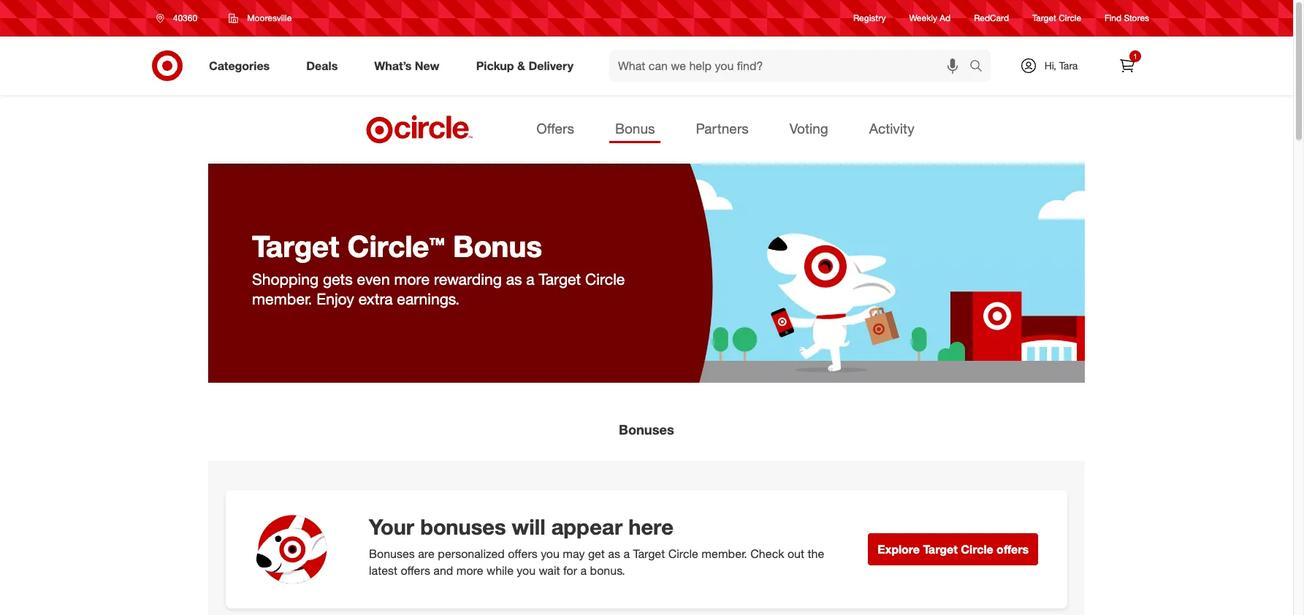 Task type: describe. For each thing, give the bounding box(es) containing it.
new
[[415, 58, 440, 73]]

deals
[[306, 58, 338, 73]]

partners link
[[690, 115, 755, 143]]

shopping
[[252, 270, 319, 289]]

even
[[357, 270, 390, 289]]

registry link
[[854, 12, 886, 25]]

2 horizontal spatial a
[[624, 547, 630, 562]]

0 horizontal spatial offers
[[401, 564, 430, 578]]

categories link
[[197, 50, 288, 82]]

personalized
[[438, 547, 505, 562]]

0 vertical spatial bonuses
[[619, 422, 675, 438]]

wait
[[539, 564, 560, 578]]

redcard link
[[975, 12, 1009, 25]]

bonuses inside your bonuses will appear here bonuses are personalized offers you may get as a target circle member. check out the latest offers and more while you wait for a bonus.
[[369, 547, 415, 562]]

voting
[[790, 120, 829, 137]]

explore
[[878, 542, 920, 557]]

&
[[518, 58, 526, 73]]

check
[[751, 547, 785, 562]]

redcard
[[975, 13, 1009, 24]]

40360 button
[[147, 5, 214, 31]]

extra
[[359, 289, 393, 308]]

more inside your bonuses will appear here bonuses are personalized offers you may get as a target circle member. check out the latest offers and more while you wait for a bonus.
[[457, 564, 484, 578]]

a inside target circle ™ bonus shopping gets even more rewarding as a target circle member. enjoy extra earnings.
[[527, 270, 535, 289]]

bonus inside target circle ™ bonus shopping gets even more rewarding as a target circle member. enjoy extra earnings.
[[453, 228, 542, 265]]

1 horizontal spatial offers
[[508, 547, 538, 562]]

target circle logo image
[[364, 114, 475, 145]]

target inside your bonuses will appear here bonuses are personalized offers you may get as a target circle member. check out the latest offers and more while you wait for a bonus.
[[633, 547, 665, 562]]

explore target circle offers link
[[869, 534, 1039, 566]]

offers
[[537, 120, 574, 137]]

mooresville button
[[220, 5, 307, 31]]

target circle
[[1033, 13, 1082, 24]]

1 horizontal spatial you
[[541, 547, 560, 562]]

1
[[1134, 52, 1138, 61]]

the
[[808, 547, 825, 562]]

enjoy
[[317, 289, 354, 308]]

member. inside target circle ™ bonus shopping gets even more rewarding as a target circle member. enjoy extra earnings.
[[252, 289, 312, 308]]

find stores
[[1105, 13, 1150, 24]]

stores
[[1125, 13, 1150, 24]]

bonuses
[[420, 514, 506, 540]]

will
[[512, 514, 546, 540]]

partners
[[696, 120, 749, 137]]

may
[[563, 547, 585, 562]]

0 horizontal spatial you
[[517, 564, 536, 578]]

target circle ™ bonus shopping gets even more rewarding as a target circle member. enjoy extra earnings.
[[252, 228, 625, 308]]

member. inside your bonuses will appear here bonuses are personalized offers you may get as a target circle member. check out the latest offers and more while you wait for a bonus.
[[702, 547, 748, 562]]

here
[[629, 514, 674, 540]]

find stores link
[[1105, 12, 1150, 25]]

target circle link
[[1033, 12, 1082, 25]]

™
[[429, 231, 445, 264]]

rewarding
[[434, 270, 502, 289]]

weekly
[[910, 13, 938, 24]]

as inside your bonuses will appear here bonuses are personalized offers you may get as a target circle member. check out the latest offers and more while you wait for a bonus.
[[608, 547, 621, 562]]

pickup
[[476, 58, 514, 73]]

earnings.
[[397, 289, 460, 308]]

pickup & delivery link
[[464, 50, 592, 82]]

search button
[[963, 50, 999, 85]]

bonus link
[[610, 115, 661, 143]]

explore target circle offers
[[878, 542, 1029, 557]]



Task type: locate. For each thing, give the bounding box(es) containing it.
1 vertical spatial member.
[[702, 547, 748, 562]]

more inside target circle ™ bonus shopping gets even more rewarding as a target circle member. enjoy extra earnings.
[[394, 270, 430, 289]]

as
[[506, 270, 522, 289], [608, 547, 621, 562]]

1 link
[[1112, 50, 1144, 82]]

you
[[541, 547, 560, 562], [517, 564, 536, 578]]

1 vertical spatial bonuses
[[369, 547, 415, 562]]

activity link
[[864, 115, 921, 143]]

you left wait
[[517, 564, 536, 578]]

1 horizontal spatial bonus
[[615, 120, 655, 137]]

target
[[1033, 13, 1057, 24], [252, 228, 339, 265], [539, 270, 581, 289], [923, 542, 958, 557], [633, 547, 665, 562]]

more up earnings.
[[394, 270, 430, 289]]

latest
[[369, 564, 398, 578]]

your bonuses will appear here bonuses are personalized offers you may get as a target circle member. check out the latest offers and more while you wait for a bonus.
[[369, 514, 825, 578]]

1 vertical spatial a
[[624, 547, 630, 562]]

and
[[434, 564, 453, 578]]

activity
[[870, 120, 915, 137]]

0 vertical spatial a
[[527, 270, 535, 289]]

find
[[1105, 13, 1122, 24]]

member.
[[252, 289, 312, 308], [702, 547, 748, 562]]

hi,
[[1045, 59, 1057, 72]]

1 horizontal spatial as
[[608, 547, 621, 562]]

1 horizontal spatial a
[[581, 564, 587, 578]]

categories
[[209, 58, 270, 73]]

0 horizontal spatial member.
[[252, 289, 312, 308]]

more
[[394, 270, 430, 289], [457, 564, 484, 578]]

appear
[[552, 514, 623, 540]]

1 horizontal spatial member.
[[702, 547, 748, 562]]

pickup & delivery
[[476, 58, 574, 73]]

1 vertical spatial you
[[517, 564, 536, 578]]

delivery
[[529, 58, 574, 73]]

hi, tara
[[1045, 59, 1078, 72]]

a right rewarding
[[527, 270, 535, 289]]

deals link
[[294, 50, 356, 82]]

1 horizontal spatial more
[[457, 564, 484, 578]]

weekly ad link
[[910, 12, 951, 25]]

for
[[564, 564, 577, 578]]

circle inside your bonuses will appear here bonuses are personalized offers you may get as a target circle member. check out the latest offers and more while you wait for a bonus.
[[669, 547, 699, 562]]

0 vertical spatial as
[[506, 270, 522, 289]]

as right rewarding
[[506, 270, 522, 289]]

get
[[588, 547, 605, 562]]

1 vertical spatial bonus
[[453, 228, 542, 265]]

search
[[963, 60, 999, 74]]

are
[[418, 547, 435, 562]]

0 vertical spatial you
[[541, 547, 560, 562]]

as inside target circle ™ bonus shopping gets even more rewarding as a target circle member. enjoy extra earnings.
[[506, 270, 522, 289]]

more down 'personalized'
[[457, 564, 484, 578]]

0 horizontal spatial bonus
[[453, 228, 542, 265]]

registry
[[854, 13, 886, 24]]

0 horizontal spatial a
[[527, 270, 535, 289]]

bonus
[[615, 120, 655, 137], [453, 228, 542, 265]]

ad
[[940, 13, 951, 24]]

a up bonus.
[[624, 547, 630, 562]]

tara
[[1060, 59, 1078, 72]]

1 horizontal spatial bonuses
[[619, 422, 675, 438]]

0 horizontal spatial as
[[506, 270, 522, 289]]

offers link
[[531, 115, 580, 143]]

out
[[788, 547, 805, 562]]

your
[[369, 514, 415, 540]]

what's
[[374, 58, 412, 73]]

0 horizontal spatial more
[[394, 270, 430, 289]]

you up wait
[[541, 547, 560, 562]]

as right the 'get'
[[608, 547, 621, 562]]

bonus.
[[590, 564, 626, 578]]

0 vertical spatial member.
[[252, 289, 312, 308]]

offers
[[997, 542, 1029, 557], [508, 547, 538, 562], [401, 564, 430, 578]]

while
[[487, 564, 514, 578]]

2 horizontal spatial offers
[[997, 542, 1029, 557]]

what's new
[[374, 58, 440, 73]]

a right for
[[581, 564, 587, 578]]

member. left check
[[702, 547, 748, 562]]

what's new link
[[362, 50, 458, 82]]

2 vertical spatial a
[[581, 564, 587, 578]]

circle inside explore target circle offers link
[[961, 542, 994, 557]]

1 vertical spatial more
[[457, 564, 484, 578]]

member. down shopping at the top of the page
[[252, 289, 312, 308]]

weekly ad
[[910, 13, 951, 24]]

circle inside target circle link
[[1059, 13, 1082, 24]]

What can we help you find? suggestions appear below search field
[[610, 50, 974, 82]]

circle
[[1059, 13, 1082, 24], [348, 228, 429, 265], [586, 270, 625, 289], [961, 542, 994, 557], [669, 547, 699, 562]]

0 vertical spatial bonus
[[615, 120, 655, 137]]

0 horizontal spatial bonuses
[[369, 547, 415, 562]]

a
[[527, 270, 535, 289], [624, 547, 630, 562], [581, 564, 587, 578]]

gets
[[323, 270, 353, 289]]

40360
[[173, 12, 197, 23]]

voting link
[[784, 115, 835, 143]]

0 vertical spatial more
[[394, 270, 430, 289]]

mooresville
[[247, 12, 292, 23]]

bonuses
[[619, 422, 675, 438], [369, 547, 415, 562]]

1 vertical spatial as
[[608, 547, 621, 562]]



Task type: vqa. For each thing, say whether or not it's contained in the screenshot.
the bottom Order
no



